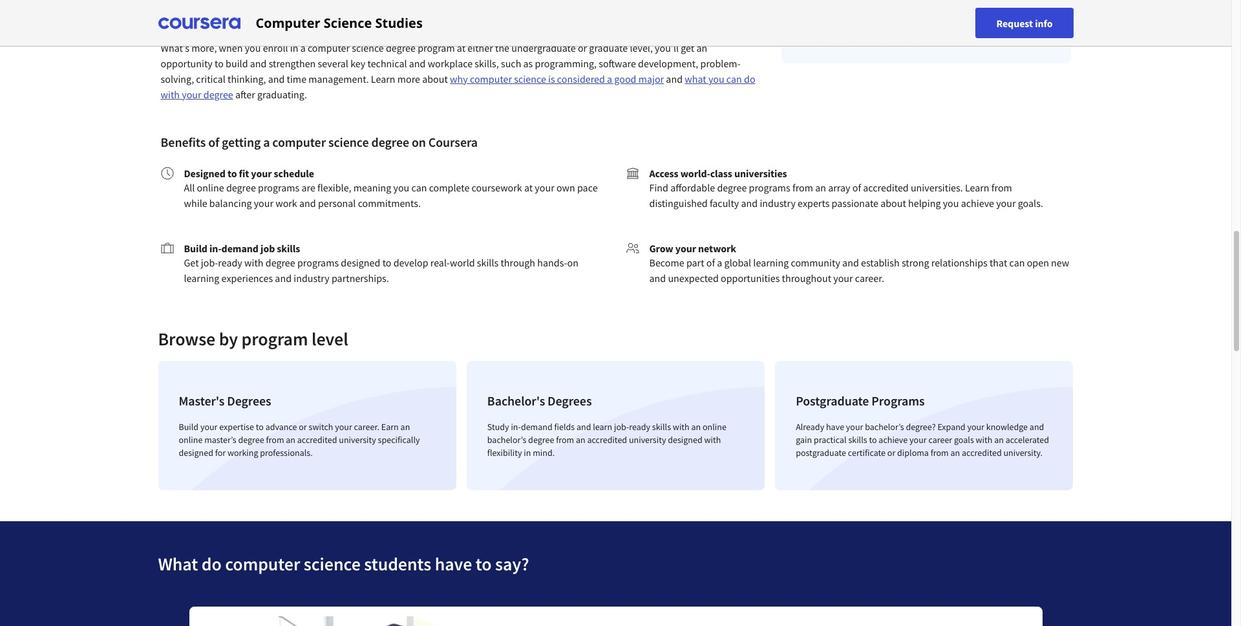 Task type: locate. For each thing, give the bounding box(es) containing it.
to inside the build your expertise to advance or switch your career. earn an online master's degree from an accredited university specifically designed for working professionals.
[[256, 421, 264, 433]]

0 horizontal spatial career.
[[354, 421, 380, 433]]

earn
[[381, 421, 399, 433]]

0 vertical spatial or
[[578, 41, 587, 54]]

learn right universities.
[[966, 181, 990, 194]]

skills
[[277, 242, 300, 255], [477, 256, 499, 269], [652, 421, 671, 433], [849, 434, 868, 446]]

diploma
[[898, 447, 929, 459]]

degree inside access world-class universities find affordable degree programs from an array of accredited universities. learn from distinguished faculty and industry experts passionate about helping you achieve your goals.
[[718, 181, 747, 194]]

skills right world
[[477, 256, 499, 269]]

in inside what's more, when you enroll in a computer science degree program at either the undergraduate or graduate level, you'll get an opportunity to build and strengthen several key technical and workplace skills, such as programming, software development, problem- solving, critical thinking, and time management. learn more about
[[290, 41, 298, 54]]

and down the development,
[[666, 72, 683, 85]]

and down become
[[650, 272, 666, 285]]

list containing master's degrees
[[153, 356, 1079, 495]]

already
[[796, 421, 825, 433]]

1 vertical spatial about
[[881, 197, 907, 210]]

university inside the build your expertise to advance or switch your career. earn an online master's degree from an accredited university specifically designed for working professionals.
[[339, 434, 376, 446]]

you down problem-
[[709, 72, 725, 85]]

what's
[[161, 41, 189, 54]]

what you can do with your degree
[[161, 72, 756, 101]]

in- up experiences
[[210, 242, 222, 255]]

2 university from the left
[[629, 434, 666, 446]]

browse by program level
[[158, 327, 348, 351]]

about inside access world-class universities find affordable degree programs from an array of accredited universities. learn from distinguished faculty and industry experts passionate about helping you achieve your goals.
[[881, 197, 907, 210]]

expand
[[938, 421, 966, 433]]

1 vertical spatial of
[[853, 181, 862, 194]]

online inside designed to fit your schedule all online degree programs are flexible, meaning you can complete coursework at your own pace while balancing your work and personal commitments.
[[197, 181, 224, 194]]

science
[[352, 41, 384, 54], [514, 72, 546, 85], [329, 134, 369, 150], [304, 552, 361, 576]]

job- inside study in-demand fields and learn job-ready skills with an online bachelor's degree from an accredited university designed with flexibility in mind.
[[614, 421, 629, 433]]

or up programming,
[[578, 41, 587, 54]]

flexibility
[[488, 447, 522, 459]]

designed inside study in-demand fields and learn job-ready skills with an online bachelor's degree from an accredited university designed with flexibility in mind.
[[668, 434, 703, 446]]

on
[[412, 134, 426, 150], [568, 256, 579, 269]]

degree up mind.
[[528, 434, 555, 446]]

1 horizontal spatial about
[[881, 197, 907, 210]]

0 vertical spatial of
[[208, 134, 219, 150]]

2 horizontal spatial or
[[888, 447, 896, 459]]

job- right get
[[201, 256, 218, 269]]

demand inside study in-demand fields and learn job-ready skills with an online bachelor's degree from an accredited university designed with flexibility in mind.
[[521, 421, 553, 433]]

designed inside build in-demand job skills get job-ready with degree programs designed to develop real-world skills through hands-on learning experiences and industry partnerships.
[[341, 256, 381, 269]]

can left complete
[[412, 181, 427, 194]]

at up workplace
[[457, 41, 466, 54]]

to left 'fit'
[[228, 167, 237, 180]]

to left advance
[[256, 421, 264, 433]]

programs up partnerships.
[[297, 256, 339, 269]]

0 vertical spatial online
[[197, 181, 224, 194]]

learn down technical
[[371, 72, 396, 85]]

industry down universities
[[760, 197, 796, 210]]

degree?
[[906, 421, 936, 433]]

affordable
[[671, 181, 715, 194]]

in left mind.
[[524, 447, 531, 459]]

1 horizontal spatial industry
[[760, 197, 796, 210]]

your inside access world-class universities find affordable degree programs from an array of accredited universities. learn from distinguished faculty and industry experts passionate about helping you achieve your goals.
[[997, 197, 1016, 210]]

working
[[228, 447, 258, 459]]

0 vertical spatial on
[[412, 134, 426, 150]]

1 vertical spatial industry
[[294, 272, 330, 285]]

0 vertical spatial have
[[827, 421, 845, 433]]

degree down critical
[[204, 88, 233, 101]]

job
[[261, 242, 275, 255]]

on inside build in-demand job skills get job-ready with degree programs designed to develop real-world skills through hands-on learning experiences and industry partnerships.
[[568, 256, 579, 269]]

0 horizontal spatial bachelor's
[[488, 434, 527, 446]]

ready for with
[[218, 256, 242, 269]]

you right when
[[245, 41, 261, 54]]

what do computer science students have to say?
[[158, 552, 529, 576]]

your down community
[[834, 272, 853, 285]]

1 horizontal spatial achieve
[[962, 197, 995, 210]]

ready right learn at the left of the page
[[629, 421, 651, 433]]

0 horizontal spatial university
[[339, 434, 376, 446]]

demand left job
[[222, 242, 259, 255]]

degree inside what's more, when you enroll in a computer science degree program at either the undergraduate or graduate level, you'll get an opportunity to build and strengthen several key technical and workplace skills, such as programming, software development, problem- solving, critical thinking, and time management. learn more about
[[386, 41, 416, 54]]

1 horizontal spatial job-
[[614, 421, 629, 433]]

with inside build in-demand job skills get job-ready with degree programs designed to develop real-world skills through hands-on learning experiences and industry partnerships.
[[244, 256, 264, 269]]

from inside study in-demand fields and learn job-ready skills with an online bachelor's degree from an accredited university designed with flexibility in mind.
[[556, 434, 574, 446]]

a down the network
[[717, 256, 723, 269]]

to up critical
[[215, 57, 224, 70]]

list
[[153, 356, 1079, 495]]

0 horizontal spatial in
[[290, 41, 298, 54]]

0 vertical spatial demand
[[222, 242, 259, 255]]

degree down job
[[266, 256, 295, 269]]

about inside what's more, when you enroll in a computer science degree program at either the undergraduate or graduate level, you'll get an opportunity to build and strengthen several key technical and workplace skills, such as programming, software development, problem- solving, critical thinking, and time management. learn more about
[[422, 72, 448, 85]]

2 horizontal spatial of
[[853, 181, 862, 194]]

postgraduate
[[796, 447, 847, 459]]

accredited down the switch
[[297, 434, 337, 446]]

0 horizontal spatial can
[[412, 181, 427, 194]]

key
[[351, 57, 366, 70]]

demand down bachelor's degrees
[[521, 421, 553, 433]]

program inside what's more, when you enroll in a computer science degree program at either the undergraduate or graduate level, you'll get an opportunity to build and strengthen several key technical and workplace skills, such as programming, software development, problem- solving, critical thinking, and time management. learn more about
[[418, 41, 455, 54]]

job- inside build in-demand job skills get job-ready with degree programs designed to develop real-world skills through hands-on learning experiences and industry partnerships.
[[201, 256, 218, 269]]

0 horizontal spatial about
[[422, 72, 448, 85]]

1 horizontal spatial demand
[[521, 421, 553, 433]]

from
[[793, 181, 814, 194], [992, 181, 1013, 194], [266, 434, 284, 446], [556, 434, 574, 446], [931, 447, 949, 459]]

degree inside what you can do with your degree
[[204, 88, 233, 101]]

a up strengthen
[[301, 41, 306, 54]]

job- right learn at the left of the page
[[614, 421, 629, 433]]

build up get
[[184, 242, 208, 255]]

graduating.
[[257, 88, 307, 101]]

skills right learn at the left of the page
[[652, 421, 671, 433]]

demand for job
[[222, 242, 259, 255]]

1 vertical spatial at
[[524, 181, 533, 194]]

university inside study in-demand fields and learn job-ready skills with an online bachelor's degree from an accredited university designed with flexibility in mind.
[[629, 434, 666, 446]]

online
[[197, 181, 224, 194], [703, 421, 727, 433], [179, 434, 203, 446]]

meaning
[[354, 181, 392, 194]]

0 horizontal spatial in-
[[210, 242, 222, 255]]

1 horizontal spatial learn
[[966, 181, 990, 194]]

0 vertical spatial achieve
[[962, 197, 995, 210]]

programs up the "work"
[[258, 181, 300, 194]]

graduate
[[589, 41, 628, 54]]

practical
[[814, 434, 847, 446]]

technical
[[368, 57, 407, 70]]

2 vertical spatial of
[[707, 256, 715, 269]]

new
[[1052, 256, 1070, 269]]

0 vertical spatial learning
[[754, 256, 789, 269]]

0 horizontal spatial designed
[[179, 447, 213, 459]]

and up "more"
[[409, 57, 426, 70]]

0 horizontal spatial demand
[[222, 242, 259, 255]]

you inside what's more, when you enroll in a computer science degree program at either the undergraduate or graduate level, you'll get an opportunity to build and strengthen several key technical and workplace skills, such as programming, software development, problem- solving, critical thinking, and time management. learn more about
[[245, 41, 261, 54]]

undergraduate
[[512, 41, 576, 54]]

industry inside access world-class universities find affordable degree programs from an array of accredited universities. learn from distinguished faculty and industry experts passionate about helping you achieve your goals.
[[760, 197, 796, 210]]

job- for learn
[[614, 421, 629, 433]]

or
[[578, 41, 587, 54], [299, 421, 307, 433], [888, 447, 896, 459]]

management.
[[309, 72, 369, 85]]

0 vertical spatial do
[[744, 72, 756, 85]]

1 horizontal spatial can
[[727, 72, 742, 85]]

build down master's
[[179, 421, 199, 433]]

accredited down learn at the left of the page
[[588, 434, 627, 446]]

learning up opportunities
[[754, 256, 789, 269]]

2 horizontal spatial can
[[1010, 256, 1025, 269]]

relationships
[[932, 256, 988, 269]]

can right that
[[1010, 256, 1025, 269]]

industry
[[760, 197, 796, 210], [294, 272, 330, 285]]

or left diploma
[[888, 447, 896, 459]]

in- right 'study'
[[511, 421, 521, 433]]

your down "solving,"
[[182, 88, 202, 101]]

0 vertical spatial program
[[418, 41, 455, 54]]

and inside already have your bachelor's degree? expand your knowledge and gain practical skills to achieve your career goals with an accelerated postgraduate certificate or diploma from an accredited university.
[[1030, 421, 1045, 433]]

1 horizontal spatial on
[[568, 256, 579, 269]]

0 vertical spatial job-
[[201, 256, 218, 269]]

1 vertical spatial designed
[[668, 434, 703, 446]]

1 university from the left
[[339, 434, 376, 446]]

in- inside build in-demand job skills get job-ready with degree programs designed to develop real-world skills through hands-on learning experiences and industry partnerships.
[[210, 242, 222, 255]]

professionals.
[[260, 447, 313, 459]]

demand inside build in-demand job skills get job-ready with degree programs designed to develop real-world skills through hands-on learning experiences and industry partnerships.
[[222, 242, 259, 255]]

1 vertical spatial ready
[[629, 421, 651, 433]]

university.
[[1004, 447, 1043, 459]]

1 horizontal spatial career.
[[856, 272, 885, 285]]

online inside study in-demand fields and learn job-ready skills with an online bachelor's degree from an accredited university designed with flexibility in mind.
[[703, 421, 727, 433]]

in up strengthen
[[290, 41, 298, 54]]

0 vertical spatial about
[[422, 72, 448, 85]]

degree inside study in-demand fields and learn job-ready skills with an online bachelor's degree from an accredited university designed with flexibility in mind.
[[528, 434, 555, 446]]

achieve inside already have your bachelor's degree? expand your knowledge and gain practical skills to achieve your career goals with an accelerated postgraduate certificate or diploma from an accredited university.
[[879, 434, 908, 446]]

of right part
[[707, 256, 715, 269]]

achieve up diploma
[[879, 434, 908, 446]]

1 horizontal spatial of
[[707, 256, 715, 269]]

about down workplace
[[422, 72, 448, 85]]

0 horizontal spatial program
[[242, 327, 308, 351]]

ready up experiences
[[218, 256, 242, 269]]

ready inside build in-demand job skills get job-ready with degree programs designed to develop real-world skills through hands-on learning experiences and industry partnerships.
[[218, 256, 242, 269]]

1 vertical spatial job-
[[614, 421, 629, 433]]

degree
[[386, 41, 416, 54], [204, 88, 233, 101], [372, 134, 409, 150], [226, 181, 256, 194], [718, 181, 747, 194], [266, 256, 295, 269], [238, 434, 264, 446], [528, 434, 555, 446]]

about left helping
[[881, 197, 907, 210]]

at right the coursework
[[524, 181, 533, 194]]

1 horizontal spatial have
[[827, 421, 845, 433]]

programs inside designed to fit your schedule all online degree programs are flexible, meaning you can complete coursework at your own pace while balancing your work and personal commitments.
[[258, 181, 300, 194]]

1 vertical spatial bachelor's
[[488, 434, 527, 446]]

in- inside study in-demand fields and learn job-ready skills with an online bachelor's degree from an accredited university designed with flexibility in mind.
[[511, 421, 521, 433]]

science
[[324, 14, 372, 31]]

benefits
[[161, 134, 206, 150]]

degree down 'fit'
[[226, 181, 256, 194]]

to left develop
[[383, 256, 392, 269]]

0 horizontal spatial or
[[299, 421, 307, 433]]

0 horizontal spatial learning
[[184, 272, 220, 285]]

or left the switch
[[299, 421, 307, 433]]

your down degree?
[[910, 434, 927, 446]]

you down universities.
[[943, 197, 959, 210]]

degrees for master's degrees
[[227, 393, 271, 409]]

learn
[[371, 72, 396, 85], [966, 181, 990, 194]]

a inside 'grow your network become part of a global learning community and establish strong relationships that can open new and unexpected opportunities throughout your career.'
[[717, 256, 723, 269]]

with inside already have your bachelor's degree? expand your knowledge and gain practical skills to achieve your career goals with an accelerated postgraduate certificate or diploma from an accredited university.
[[976, 434, 993, 446]]

designed inside the build your expertise to advance or switch your career. earn an online master's degree from an accredited university specifically designed for working professionals.
[[179, 447, 213, 459]]

a left good
[[607, 72, 613, 85]]

0 horizontal spatial ready
[[218, 256, 242, 269]]

0 horizontal spatial degrees
[[227, 393, 271, 409]]

of left getting at the top left
[[208, 134, 219, 150]]

knowledge
[[987, 421, 1028, 433]]

build inside build in-demand job skills get job-ready with degree programs designed to develop real-world skills through hands-on learning experiences and industry partnerships.
[[184, 242, 208, 255]]

1 vertical spatial on
[[568, 256, 579, 269]]

schedule
[[274, 167, 314, 180]]

1 vertical spatial do
[[202, 552, 222, 576]]

and down are
[[299, 197, 316, 210]]

and right experiences
[[275, 272, 292, 285]]

1 horizontal spatial designed
[[341, 256, 381, 269]]

0 vertical spatial bachelor's
[[866, 421, 905, 433]]

designed
[[341, 256, 381, 269], [668, 434, 703, 446], [179, 447, 213, 459]]

network
[[699, 242, 737, 255]]

master's
[[179, 393, 225, 409]]

0 horizontal spatial of
[[208, 134, 219, 150]]

0 vertical spatial industry
[[760, 197, 796, 210]]

demand
[[222, 242, 259, 255], [521, 421, 553, 433]]

1 horizontal spatial university
[[629, 434, 666, 446]]

1 vertical spatial can
[[412, 181, 427, 194]]

0 vertical spatial career.
[[856, 272, 885, 285]]

industry inside build in-demand job skills get job-ready with degree programs designed to develop real-world skills through hands-on learning experiences and industry partnerships.
[[294, 272, 330, 285]]

1 horizontal spatial learning
[[754, 256, 789, 269]]

1 vertical spatial or
[[299, 421, 307, 433]]

either
[[468, 41, 493, 54]]

have right the 'students'
[[435, 552, 472, 576]]

2 vertical spatial online
[[179, 434, 203, 446]]

0 vertical spatial build
[[184, 242, 208, 255]]

a
[[301, 41, 306, 54], [607, 72, 613, 85], [263, 134, 270, 150], [717, 256, 723, 269]]

computer science studies
[[256, 14, 423, 31]]

designed
[[184, 167, 226, 180]]

bachelor's up flexibility
[[488, 434, 527, 446]]

get
[[184, 256, 199, 269]]

1 vertical spatial have
[[435, 552, 472, 576]]

ready inside study in-demand fields and learn job-ready skills with an online bachelor's degree from an accredited university designed with flexibility in mind.
[[629, 421, 651, 433]]

and up accelerated on the bottom right of page
[[1030, 421, 1045, 433]]

you up commitments.
[[394, 181, 410, 194]]

establish
[[862, 256, 900, 269]]

1 vertical spatial build
[[179, 421, 199, 433]]

what
[[158, 552, 198, 576]]

achieve down universities.
[[962, 197, 995, 210]]

to inside what's more, when you enroll in a computer science degree program at either the undergraduate or graduate level, you'll get an opportunity to build and strengthen several key technical and workplace skills, such as programming, software development, problem- solving, critical thinking, and time management. learn more about
[[215, 57, 224, 70]]

1 vertical spatial achieve
[[879, 434, 908, 446]]

degree up working at the bottom left
[[238, 434, 264, 446]]

do inside what you can do with your degree
[[744, 72, 756, 85]]

your left goals.
[[997, 197, 1016, 210]]

of up passionate
[[853, 181, 862, 194]]

why
[[450, 72, 468, 85]]

1 vertical spatial learn
[[966, 181, 990, 194]]

personal
[[318, 197, 356, 210]]

0 horizontal spatial job-
[[201, 256, 218, 269]]

programs
[[872, 393, 925, 409]]

throughout
[[782, 272, 832, 285]]

industry left partnerships.
[[294, 272, 330, 285]]

bachelor's inside already have your bachelor's degree? expand your knowledge and gain practical skills to achieve your career goals with an accelerated postgraduate certificate or diploma from an accredited university.
[[866, 421, 905, 433]]

degree up faculty
[[718, 181, 747, 194]]

0 vertical spatial at
[[457, 41, 466, 54]]

postgraduate programs
[[796, 393, 925, 409]]

bachelor's down programs at bottom right
[[866, 421, 905, 433]]

online inside the build your expertise to advance or switch your career. earn an online master's degree from an accredited university specifically designed for working professionals.
[[179, 434, 203, 446]]

1 horizontal spatial ready
[[629, 421, 651, 433]]

class
[[711, 167, 733, 180]]

1 vertical spatial demand
[[521, 421, 553, 433]]

your right the switch
[[335, 421, 352, 433]]

a inside what's more, when you enroll in a computer science degree program at either the undergraduate or graduate level, you'll get an opportunity to build and strengthen several key technical and workplace skills, such as programming, software development, problem- solving, critical thinking, and time management. learn more about
[[301, 41, 306, 54]]

2 degrees from the left
[[548, 393, 592, 409]]

1 horizontal spatial do
[[744, 72, 756, 85]]

an inside access world-class universities find affordable degree programs from an array of accredited universities. learn from distinguished faculty and industry experts passionate about helping you achieve your goals.
[[816, 181, 827, 194]]

from inside the build your expertise to advance or switch your career. earn an online master's degree from an accredited university specifically designed for working professionals.
[[266, 434, 284, 446]]

skills inside already have your bachelor's degree? expand your knowledge and gain practical skills to achieve your career goals with an accelerated postgraduate certificate or diploma from an accredited university.
[[849, 434, 868, 446]]

distinguished
[[650, 197, 708, 210]]

1 horizontal spatial in
[[524, 447, 531, 459]]

0 horizontal spatial on
[[412, 134, 426, 150]]

1 vertical spatial in
[[524, 447, 531, 459]]

0 vertical spatial can
[[727, 72, 742, 85]]

1 vertical spatial career.
[[354, 421, 380, 433]]

build inside the build your expertise to advance or switch your career. earn an online master's degree from an accredited university specifically designed for working professionals.
[[179, 421, 199, 433]]

0 vertical spatial in-
[[210, 242, 222, 255]]

about
[[422, 72, 448, 85], [881, 197, 907, 210]]

0 vertical spatial ready
[[218, 256, 242, 269]]

of inside 'grow your network become part of a global learning community and establish strong relationships that can open new and unexpected opportunities throughout your career.'
[[707, 256, 715, 269]]

career. down establish
[[856, 272, 885, 285]]

accredited up passionate
[[864, 181, 909, 194]]

study in-demand fields and learn job-ready skills with an online bachelor's degree from an accredited university designed with flexibility in mind.
[[488, 421, 727, 459]]

why computer science is considered a good major and
[[450, 72, 685, 85]]

by
[[219, 327, 238, 351]]

2 vertical spatial or
[[888, 447, 896, 459]]

1 horizontal spatial bachelor's
[[866, 421, 905, 433]]

a right getting at the top left
[[263, 134, 270, 150]]

and
[[250, 57, 267, 70], [409, 57, 426, 70], [268, 72, 285, 85], [666, 72, 683, 85], [299, 197, 316, 210], [742, 197, 758, 210], [843, 256, 859, 269], [275, 272, 292, 285], [650, 272, 666, 285], [577, 421, 591, 433], [1030, 421, 1045, 433]]

1 horizontal spatial or
[[578, 41, 587, 54]]

0 horizontal spatial achieve
[[879, 434, 908, 446]]

1 horizontal spatial program
[[418, 41, 455, 54]]

degree up technical
[[386, 41, 416, 54]]

can inside 'grow your network become part of a global learning community and establish strong relationships that can open new and unexpected opportunities throughout your career.'
[[1010, 256, 1025, 269]]

programs
[[258, 181, 300, 194], [749, 181, 791, 194], [297, 256, 339, 269]]

program
[[418, 41, 455, 54], [242, 327, 308, 351]]

1 vertical spatial in-
[[511, 421, 521, 433]]

request info
[[997, 16, 1053, 29]]

accredited down goals
[[962, 447, 1002, 459]]

2 vertical spatial designed
[[179, 447, 213, 459]]

or inside already have your bachelor's degree? expand your knowledge and gain practical skills to achieve your career goals with an accelerated postgraduate certificate or diploma from an accredited university.
[[888, 447, 896, 459]]

program right 'by'
[[242, 327, 308, 351]]

build
[[184, 242, 208, 255], [179, 421, 199, 433]]

major
[[639, 72, 664, 85]]

0 vertical spatial learn
[[371, 72, 396, 85]]

specifically
[[378, 434, 420, 446]]

universities.
[[911, 181, 964, 194]]

1 vertical spatial online
[[703, 421, 727, 433]]

0 vertical spatial designed
[[341, 256, 381, 269]]

0 horizontal spatial industry
[[294, 272, 330, 285]]

and right faculty
[[742, 197, 758, 210]]

1 horizontal spatial degrees
[[548, 393, 592, 409]]

to up certificate
[[870, 434, 877, 446]]

0 horizontal spatial do
[[202, 552, 222, 576]]

programs down universities
[[749, 181, 791, 194]]

university for master's degrees
[[339, 434, 376, 446]]

have up practical
[[827, 421, 845, 433]]

0 horizontal spatial at
[[457, 41, 466, 54]]

skills up certificate
[[849, 434, 868, 446]]

2 vertical spatial can
[[1010, 256, 1025, 269]]

build for build your expertise to advance or switch your career. earn an online master's degree from an accredited university specifically designed for working professionals.
[[179, 421, 199, 433]]

1 horizontal spatial at
[[524, 181, 533, 194]]

can down problem-
[[727, 72, 742, 85]]

career.
[[856, 272, 885, 285], [354, 421, 380, 433]]

program up workplace
[[418, 41, 455, 54]]

on right through
[[568, 256, 579, 269]]

your up part
[[676, 242, 697, 255]]

2 horizontal spatial designed
[[668, 434, 703, 446]]

world-
[[681, 167, 711, 180]]

when
[[219, 41, 243, 54]]

learn inside what's more, when you enroll in a computer science degree program at either the undergraduate or graduate level, you'll get an opportunity to build and strengthen several key technical and workplace skills, such as programming, software development, problem- solving, critical thinking, and time management. learn more about
[[371, 72, 396, 85]]

1 degrees from the left
[[227, 393, 271, 409]]

an inside what's more, when you enroll in a computer science degree program at either the undergraduate or graduate level, you'll get an opportunity to build and strengthen several key technical and workplace skills, such as programming, software development, problem- solving, critical thinking, and time management. learn more about
[[697, 41, 708, 54]]

learning down get
[[184, 272, 220, 285]]

and inside build in-demand job skills get job-ready with degree programs designed to develop real-world skills through hands-on learning experiences and industry partnerships.
[[275, 272, 292, 285]]

0 horizontal spatial learn
[[371, 72, 396, 85]]

degree inside the build your expertise to advance or switch your career. earn an online master's degree from an accredited university specifically designed for working professionals.
[[238, 434, 264, 446]]

faculty
[[710, 197, 739, 210]]

degrees up fields
[[548, 393, 592, 409]]

and left learn at the left of the page
[[577, 421, 591, 433]]

learning inside 'grow your network become part of a global learning community and establish strong relationships that can open new and unexpected opportunities throughout your career.'
[[754, 256, 789, 269]]

science inside what's more, when you enroll in a computer science degree program at either the undergraduate or graduate level, you'll get an opportunity to build and strengthen several key technical and workplace skills, such as programming, software development, problem- solving, critical thinking, and time management. learn more about
[[352, 41, 384, 54]]

0 vertical spatial in
[[290, 41, 298, 54]]

on left coursera
[[412, 134, 426, 150]]

your inside what you can do with your degree
[[182, 88, 202, 101]]

1 vertical spatial learning
[[184, 272, 220, 285]]

degrees up expertise
[[227, 393, 271, 409]]

you inside designed to fit your schedule all online degree programs are flexible, meaning you can complete coursework at your own pace while balancing your work and personal commitments.
[[394, 181, 410, 194]]



Task type: describe. For each thing, give the bounding box(es) containing it.
students
[[364, 552, 432, 576]]

considered
[[557, 72, 605, 85]]

demand for fields
[[521, 421, 553, 433]]

master's
[[204, 434, 237, 446]]

is
[[548, 72, 555, 85]]

hands-
[[538, 256, 568, 269]]

workplace
[[428, 57, 473, 70]]

online for master's degrees
[[179, 434, 203, 446]]

and left establish
[[843, 256, 859, 269]]

pace
[[578, 181, 598, 194]]

expertise
[[219, 421, 254, 433]]

build in-demand job skills get job-ready with degree programs designed to develop real-world skills through hands-on learning experiences and industry partnerships.
[[184, 242, 579, 285]]

to inside already have your bachelor's degree? expand your knowledge and gain practical skills to achieve your career goals with an accelerated postgraduate certificate or diploma from an accredited university.
[[870, 434, 877, 446]]

access world-class universities find affordable degree programs from an array of accredited universities. learn from distinguished faculty and industry experts passionate about helping you achieve your goals.
[[650, 167, 1044, 210]]

development,
[[638, 57, 699, 70]]

coursera image
[[158, 13, 240, 33]]

ready for skills
[[629, 421, 651, 433]]

career. inside 'grow your network become part of a global learning community and establish strong relationships that can open new and unexpected opportunities throughout your career.'
[[856, 272, 885, 285]]

fit
[[239, 167, 249, 180]]

bachelor's degrees
[[488, 393, 592, 409]]

your right 'fit'
[[251, 167, 272, 180]]

achieve inside access world-class universities find affordable degree programs from an array of accredited universities. learn from distinguished faculty and industry experts passionate about helping you achieve your goals.
[[962, 197, 995, 210]]

as
[[524, 57, 533, 70]]

studies
[[375, 14, 423, 31]]

and inside designed to fit your schedule all online degree programs are flexible, meaning you can complete coursework at your own pace while balancing your work and personal commitments.
[[299, 197, 316, 210]]

have inside already have your bachelor's degree? expand your knowledge and gain practical skills to achieve your career goals with an accelerated postgraduate certificate or diploma from an accredited university.
[[827, 421, 845, 433]]

grow
[[650, 242, 674, 255]]

more,
[[192, 41, 217, 54]]

after
[[235, 88, 255, 101]]

university for bachelor's degrees
[[629, 434, 666, 446]]

online for bachelor's degrees
[[703, 421, 727, 433]]

and inside study in-demand fields and learn job-ready skills with an online bachelor's degree from an accredited university designed with flexibility in mind.
[[577, 421, 591, 433]]

and up "thinking," on the left of the page
[[250, 57, 267, 70]]

your up master's
[[200, 421, 218, 433]]

learn inside access world-class universities find affordable degree programs from an array of accredited universities. learn from distinguished faculty and industry experts passionate about helping you achieve your goals.
[[966, 181, 990, 194]]

in- for build
[[210, 242, 222, 255]]

at inside what's more, when you enroll in a computer science degree program at either the undergraduate or graduate level, you'll get an opportunity to build and strengthen several key technical and workplace skills, such as programming, software development, problem- solving, critical thinking, and time management. learn more about
[[457, 41, 466, 54]]

learning inside build in-demand job skills get job-ready with degree programs designed to develop real-world skills through hands-on learning experiences and industry partnerships.
[[184, 272, 220, 285]]

programming,
[[535, 57, 597, 70]]

thinking,
[[228, 72, 266, 85]]

get
[[681, 41, 695, 54]]

skills inside study in-demand fields and learn job-ready skills with an online bachelor's degree from an accredited university designed with flexibility in mind.
[[652, 421, 671, 433]]

find
[[650, 181, 669, 194]]

request
[[997, 16, 1034, 29]]

and inside access world-class universities find affordable degree programs from an array of accredited universities. learn from distinguished faculty and industry experts passionate about helping you achieve your goals.
[[742, 197, 758, 210]]

skills,
[[475, 57, 499, 70]]

helping
[[909, 197, 941, 210]]

designed to fit your schedule all online degree programs are flexible, meaning you can complete coursework at your own pace while balancing your work and personal commitments.
[[184, 167, 598, 210]]

to inside build in-demand job skills get job-ready with degree programs designed to develop real-world skills through hands-on learning experiences and industry partnerships.
[[383, 256, 392, 269]]

career
[[929, 434, 953, 446]]

degree up designed to fit your schedule all online degree programs are flexible, meaning you can complete coursework at your own pace while balancing your work and personal commitments.
[[372, 134, 409, 150]]

opportunities
[[721, 272, 780, 285]]

of inside access world-class universities find affordable degree programs from an array of accredited universities. learn from distinguished faculty and industry experts passionate about helping you achieve your goals.
[[853, 181, 862, 194]]

several
[[318, 57, 349, 70]]

work
[[276, 197, 297, 210]]

for
[[215, 447, 226, 459]]

global
[[725, 256, 752, 269]]

real-
[[431, 256, 450, 269]]

or inside what's more, when you enroll in a computer science degree program at either the undergraduate or graduate level, you'll get an opportunity to build and strengthen several key technical and workplace skills, such as programming, software development, problem- solving, critical thinking, and time management. learn more about
[[578, 41, 587, 54]]

your left the "work"
[[254, 197, 274, 210]]

advance
[[266, 421, 297, 433]]

career. inside the build your expertise to advance or switch your career. earn an online master's degree from an accredited university specifically designed for working professionals.
[[354, 421, 380, 433]]

you'll
[[655, 41, 679, 54]]

info
[[1036, 16, 1053, 29]]

that
[[990, 256, 1008, 269]]

own
[[557, 181, 575, 194]]

degrees for bachelor's degrees
[[548, 393, 592, 409]]

enroll
[[263, 41, 288, 54]]

to left say?
[[476, 552, 492, 576]]

level,
[[630, 41, 653, 54]]

1 vertical spatial program
[[242, 327, 308, 351]]

your left "own"
[[535, 181, 555, 194]]

can inside what you can do with your degree
[[727, 72, 742, 85]]

degree inside build in-demand job skills get job-ready with degree programs designed to develop real-world skills through hands-on learning experiences and industry partnerships.
[[266, 256, 295, 269]]

through
[[501, 256, 536, 269]]

grow your network become part of a global learning community and establish strong relationships that can open new and unexpected opportunities throughout your career.
[[650, 242, 1070, 285]]

getting
[[222, 134, 261, 150]]

accredited inside study in-demand fields and learn job-ready skills with an online bachelor's degree from an accredited university designed with flexibility in mind.
[[588, 434, 627, 446]]

build your expertise to advance or switch your career. earn an online master's degree from an accredited university specifically designed for working professionals.
[[179, 421, 420, 459]]

partnerships.
[[332, 272, 389, 285]]

you inside access world-class universities find affordable degree programs from an array of accredited universities. learn from distinguished faculty and industry experts passionate about helping you achieve your goals.
[[943, 197, 959, 210]]

request info button
[[976, 8, 1074, 38]]

accredited inside the build your expertise to advance or switch your career. earn an online master's degree from an accredited university specifically designed for working professionals.
[[297, 434, 337, 446]]

balancing
[[209, 197, 252, 210]]

postgraduate
[[796, 393, 870, 409]]

and up graduating.
[[268, 72, 285, 85]]

community
[[791, 256, 841, 269]]

degree inside designed to fit your schedule all online degree programs are flexible, meaning you can complete coursework at your own pace while balancing your work and personal commitments.
[[226, 181, 256, 194]]

experiences
[[222, 272, 273, 285]]

programs inside access world-class universities find affordable degree programs from an array of accredited universities. learn from distinguished faculty and industry experts passionate about helping you achieve your goals.
[[749, 181, 791, 194]]

what
[[685, 72, 707, 85]]

your down postgraduate programs
[[847, 421, 864, 433]]

computer inside what's more, when you enroll in a computer science degree program at either the undergraduate or graduate level, you'll get an opportunity to build and strengthen several key technical and workplace skills, such as programming, software development, problem- solving, critical thinking, and time management. learn more about
[[308, 41, 350, 54]]

programs inside build in-demand job skills get job-ready with degree programs designed to develop real-world skills through hands-on learning experiences and industry partnerships.
[[297, 256, 339, 269]]

skills right job
[[277, 242, 300, 255]]

passionate
[[832, 197, 879, 210]]

time
[[287, 72, 307, 85]]

bachelor's
[[488, 393, 545, 409]]

master's degrees
[[179, 393, 271, 409]]

world
[[450, 256, 475, 269]]

after graduating.
[[233, 88, 307, 101]]

say?
[[496, 552, 529, 576]]

what's more, when you enroll in a computer science degree program at either the undergraduate or graduate level, you'll get an opportunity to build and strengthen several key technical and workplace skills, such as programming, software development, problem- solving, critical thinking, and time management. learn more about
[[161, 41, 741, 85]]

in inside study in-demand fields and learn job-ready skills with an online bachelor's degree from an accredited university designed with flexibility in mind.
[[524, 447, 531, 459]]

problem-
[[701, 57, 741, 70]]

or inside the build your expertise to advance or switch your career. earn an online master's degree from an accredited university specifically designed for working professionals.
[[299, 421, 307, 433]]

accredited inside access world-class universities find affordable degree programs from an array of accredited universities. learn from distinguished faculty and industry experts passionate about helping you achieve your goals.
[[864, 181, 909, 194]]

certificate
[[848, 447, 886, 459]]

flexible,
[[318, 181, 352, 194]]

array
[[829, 181, 851, 194]]

bachelor's inside study in-demand fields and learn job-ready skills with an online bachelor's degree from an accredited university designed with flexibility in mind.
[[488, 434, 527, 446]]

software
[[599, 57, 636, 70]]

from inside already have your bachelor's degree? expand your knowledge and gain practical skills to achieve your career goals with an accelerated postgraduate certificate or diploma from an accredited university.
[[931, 447, 949, 459]]

in- for study
[[511, 421, 521, 433]]

your up goals
[[968, 421, 985, 433]]

benefits of getting a computer science degree on coursera
[[161, 134, 478, 150]]

critical
[[196, 72, 226, 85]]

experts
[[798, 197, 830, 210]]

accelerated
[[1006, 434, 1050, 446]]

you inside what you can do with your degree
[[709, 72, 725, 85]]

to inside designed to fit your schedule all online degree programs are flexible, meaning you can complete coursework at your own pace while balancing your work and personal commitments.
[[228, 167, 237, 180]]

build for build in-demand job skills get job-ready with degree programs designed to develop real-world skills through hands-on learning experiences and industry partnerships.
[[184, 242, 208, 255]]

computer
[[256, 14, 321, 31]]

browse
[[158, 327, 216, 351]]

solving,
[[161, 72, 194, 85]]

job- for get
[[201, 256, 218, 269]]

fields
[[555, 421, 575, 433]]

can inside designed to fit your schedule all online degree programs are flexible, meaning you can complete coursework at your own pace while balancing your work and personal commitments.
[[412, 181, 427, 194]]

why computer science is considered a good major link
[[450, 72, 664, 85]]

accredited inside already have your bachelor's degree? expand your knowledge and gain practical skills to achieve your career goals with an accelerated postgraduate certificate or diploma from an accredited university.
[[962, 447, 1002, 459]]

with inside what you can do with your degree
[[161, 88, 180, 101]]

open
[[1028, 256, 1050, 269]]

goals.
[[1019, 197, 1044, 210]]

develop
[[394, 256, 429, 269]]

coursera
[[429, 134, 478, 150]]

0 horizontal spatial have
[[435, 552, 472, 576]]

good
[[615, 72, 637, 85]]

at inside designed to fit your schedule all online degree programs are flexible, meaning you can complete coursework at your own pace while balancing your work and personal commitments.
[[524, 181, 533, 194]]



Task type: vqa. For each thing, say whether or not it's contained in the screenshot.
analytics
no



